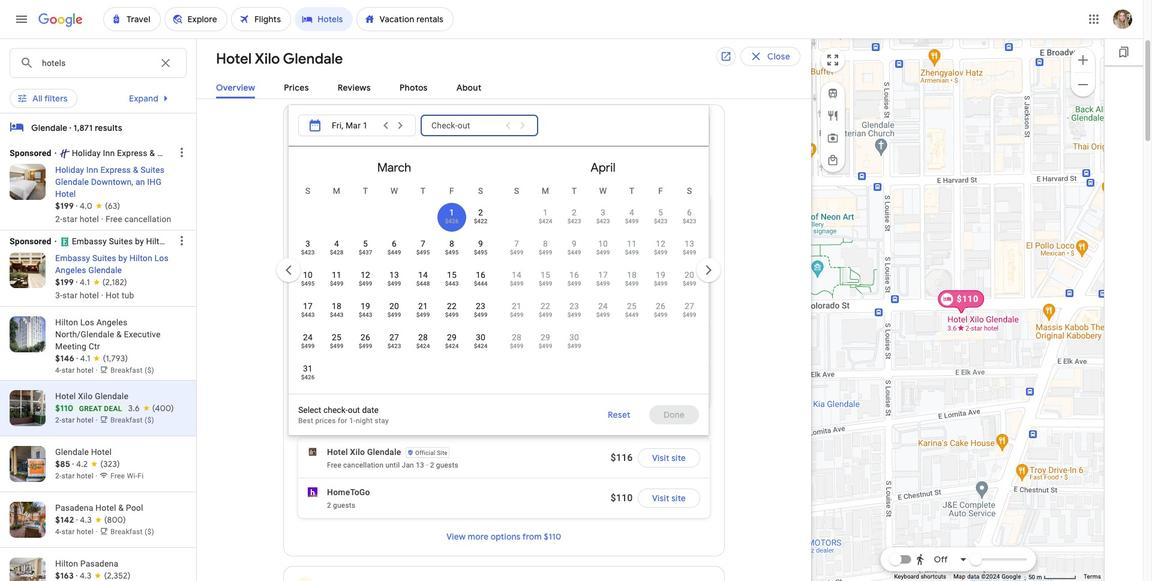 Task type: locate. For each thing, give the bounding box(es) containing it.
1 inside button
[[363, 121, 368, 130]]

1 vertical spatial 17
[[303, 301, 313, 311]]

24 $499 for sun, mar 24 element
[[301, 333, 315, 349]]

fri, mar 29 element
[[447, 331, 457, 343]]

0 vertical spatial holiday
[[72, 148, 101, 158]]

check-out
[[432, 121, 470, 130], [477, 125, 510, 134]]

$499 up the mon, apr 22 element
[[539, 280, 552, 287]]

downtown, for holiday inn express & suites glendale downtown, an ihg hotel
[[219, 148, 262, 158]]

0 horizontal spatial 9
[[478, 239, 483, 249]]

0 vertical spatial sponsored
[[10, 148, 51, 158]]

all down select
[[298, 421, 310, 433]]

0 vertical spatial 20 $499
[[683, 270, 697, 287]]

4 visit from the top
[[652, 493, 670, 504]]

1 vertical spatial 10
[[303, 270, 313, 280]]

4 s from the left
[[687, 186, 692, 196]]

hotel xilo glendale heading
[[206, 48, 343, 68]]

11 down 4 $499
[[627, 239, 637, 249]]

1 2- from the top
[[55, 214, 63, 224]]

2 horizontal spatial $449
[[625, 312, 639, 318]]

hotel up 4.3 out of 5 stars from 800 reviews image
[[96, 503, 116, 513]]

$426
[[445, 218, 459, 225], [301, 374, 315, 381]]

12 inside march row group
[[361, 270, 370, 280]]

3 visit from the top
[[652, 453, 670, 463]]

1 $129 from the top
[[611, 208, 633, 219]]

hotel up 4.2 out of 5 stars from 323 reviews "image"
[[91, 447, 112, 457]]

3 $423 for sun, mar 3 element
[[301, 239, 315, 256]]

2 15 from the left
[[541, 270, 550, 280]]

0 horizontal spatial 19
[[361, 301, 370, 311]]

9 $449
[[568, 239, 581, 256]]

1 29 from the left
[[447, 333, 457, 342]]

march
[[377, 160, 411, 175]]

previous image
[[274, 256, 303, 285]]

$499 for the fri, apr 19 element
[[654, 280, 668, 287]]

1 breakfast from the top
[[110, 366, 143, 375]]

$499 for fri, mar 22 element
[[445, 312, 459, 318]]

0 horizontal spatial 26
[[361, 333, 370, 342]]

1 for march
[[450, 208, 454, 217]]

24 inside march row group
[[303, 333, 313, 342]]

keyboard
[[895, 573, 920, 580]]

best
[[298, 417, 313, 425]]

11 $499 inside april "row group"
[[625, 239, 639, 256]]

26 $499 inside march row group
[[359, 333, 372, 349]]

free for free cancellation until jan 12 · 2 guests
[[327, 390, 342, 399]]

$499 up tue, apr 23 element
[[568, 280, 581, 287]]

12 for fri, apr 12 'element'
[[656, 239, 666, 249]]

$499 for sun, apr 21 element
[[510, 312, 524, 318]]

row
[[438, 197, 495, 233], [531, 197, 704, 233], [294, 233, 495, 264], [502, 233, 704, 264], [294, 264, 495, 295], [502, 264, 704, 295], [294, 295, 495, 327], [502, 295, 704, 327], [294, 327, 495, 358], [502, 327, 589, 358]]

1 vertical spatial until
[[386, 390, 400, 399]]

3 visit site from the top
[[652, 453, 686, 463]]

1 horizontal spatial check-out
[[477, 125, 510, 134]]

6 up the support:
[[392, 239, 397, 249]]

23 down $444
[[476, 301, 486, 311]]

25 for 25 $449
[[627, 301, 637, 311]]

fri, mar 8 element
[[450, 238, 454, 250]]

9 for 9 $449
[[572, 239, 577, 249]]

2 23 from the left
[[570, 301, 579, 311]]

12 $499
[[654, 239, 668, 256], [359, 270, 372, 287]]

9 down 2 $423
[[572, 239, 577, 249]]

25 inside 25 $499
[[332, 333, 342, 342]]

1 horizontal spatial 10
[[598, 239, 608, 249]]

1 vertical spatial los
[[155, 253, 169, 263]]

$499 for mon, apr 29 element
[[539, 343, 552, 349]]

$495 for 9
[[474, 249, 488, 256]]

3 jan from the top
[[402, 461, 414, 469]]

row containing 17
[[294, 295, 495, 327]]

pasadena hotel & pool $142 ·
[[55, 503, 143, 525]]

18 inside 18 $443
[[332, 301, 342, 311]]

25
[[627, 301, 637, 311], [332, 333, 342, 342]]

hotel · for $142
[[77, 528, 98, 536]]

8 for 8 $499
[[543, 239, 548, 249]]

expand
[[129, 93, 158, 104]]

sat, mar 30 element
[[476, 331, 486, 343]]

0 horizontal spatial list item
[[283, 0, 456, 98]]

photos list
[[283, 0, 805, 108]]

by up (2,182)
[[118, 253, 127, 263]]

1 vertical spatial 13 $499
[[388, 270, 401, 287]]

7 inside 7 $495
[[421, 239, 426, 249]]

guests
[[436, 218, 459, 226], [436, 310, 459, 318], [333, 350, 356, 358], [436, 390, 459, 399], [436, 461, 459, 469], [333, 501, 356, 510]]

check- down about
[[477, 125, 500, 134]]

2 horizontal spatial options
[[491, 531, 521, 542]]

1 right 'mar'
[[363, 121, 368, 130]]

21 inside march row group
[[418, 301, 428, 311]]

sat, apr 27 element
[[685, 300, 695, 312]]

$499 for sun, apr 14 element
[[510, 280, 524, 287]]

free cancellation until jan 12 · 2 guests
[[327, 390, 459, 399]]

pasadena up $142
[[55, 503, 93, 513]]

1 jan from the top
[[402, 310, 414, 318]]

tue, mar 19 element
[[361, 300, 370, 312]]

3.6
[[128, 403, 140, 414]]

sponsored · left holiday inn express & suites glendale downtown, an ihg hotel image
[[10, 148, 57, 158]]

travel
[[433, 234, 453, 242]]

jan for 12
[[402, 390, 414, 399]]

14 inside 14 $499
[[512, 270, 522, 280]]

embassy inside embassy suites by hilton los angeles glendale $199 ·
[[55, 253, 90, 263]]

1 horizontal spatial 26
[[656, 301, 666, 311]]

sponsored ·
[[10, 148, 57, 158], [10, 237, 57, 246]]

dialog containing march
[[274, 105, 723, 435]]

1 22 from the left
[[447, 301, 457, 311]]

1 ($) from the top
[[145, 366, 154, 375]]

$424 for 30
[[474, 343, 488, 349]]

2 breakfast ($) from the top
[[110, 416, 154, 424]]

$499 up tue, apr 30 element on the bottom of page
[[568, 312, 581, 318]]

14
[[418, 270, 428, 280], [512, 270, 522, 280]]

12 $499 inside march row group
[[359, 270, 372, 287]]

view more options from $110
[[447, 531, 562, 542]]

$499 for thu, apr 11 element
[[625, 249, 639, 256]]

0 horizontal spatial 14
[[418, 270, 428, 280]]

sun, mar 17 element
[[303, 300, 313, 312]]

20 for wed, mar 20 element
[[390, 301, 399, 311]]

fri, mar 1 button
[[327, 119, 379, 131]]

1 28 from the left
[[418, 333, 428, 342]]

hotel ·
[[77, 366, 98, 375], [77, 416, 98, 424], [77, 472, 98, 480], [77, 528, 98, 536]]

$499 up wed, apr 17 element
[[596, 249, 610, 256]]

mon, apr 1 element
[[543, 206, 548, 218]]

23 $499 up tue, apr 30 element on the bottom of page
[[568, 301, 581, 318]]

1 horizontal spatial check-
[[432, 121, 458, 130]]

0 vertical spatial $426
[[445, 218, 459, 225]]

2-star hotel · down the great
[[55, 416, 100, 424]]

suites up 4.1 out of 5 stars from 2,182 reviews image
[[92, 253, 116, 263]]

7 up x
[[514, 239, 519, 249]]

16 down 9 $449
[[570, 270, 579, 280]]

w inside april "row group"
[[599, 186, 607, 196]]

0 horizontal spatial 17
[[303, 301, 313, 311]]

0 vertical spatial sponsored ·
[[10, 148, 57, 158]]

0 horizontal spatial 21 $499
[[416, 301, 430, 318]]

sun, apr 21 element
[[512, 300, 522, 312]]

($)
[[145, 366, 154, 375], [145, 416, 154, 424], [145, 528, 154, 536]]

glendale inside glendale hotel $85 ·
[[55, 447, 89, 457]]

2 horizontal spatial los
[[171, 237, 185, 246]]

3 $423 for wed, apr 3 element
[[596, 208, 610, 225]]

$499 for the sat, apr 13 element
[[683, 249, 697, 256]]

1 vertical spatial 2-star hotel ·
[[55, 472, 100, 480]]

0 vertical spatial ($)
[[145, 366, 154, 375]]

2 2-star hotel · from the top
[[55, 472, 100, 480]]

angeles inside hilton los angeles north/glendale & executive meeting ctr $146 ·
[[97, 318, 127, 327]]

· right "$146"
[[76, 353, 78, 364]]

1 4- from the top
[[55, 366, 62, 375]]

1 23 from the left
[[476, 301, 486, 311]]

1 s from the left
[[305, 186, 310, 196]]

until inside hotels.com free cancellation until jan 13 · 2 guests
[[386, 310, 400, 318]]

20 $499
[[683, 270, 697, 287], [388, 301, 401, 318]]

0 horizontal spatial downtown,
[[91, 177, 133, 187]]

3
[[601, 208, 606, 217], [306, 239, 310, 249]]

($) for (400)
[[145, 416, 154, 424]]

9 up facebook
[[478, 239, 483, 249]]

star down hotel xilo glendale $110 great deal
[[62, 416, 75, 424]]

by for embassy suites by hilton los angeles glendale
[[135, 237, 144, 246]]

star down "$146"
[[62, 366, 75, 375]]

row containing 3
[[294, 233, 495, 264]]

ihg for holiday inn express & suites glendale downtown, an ihg hotel
[[275, 148, 290, 158]]

3 $423
[[596, 208, 610, 225], [301, 239, 315, 256]]

row containing 10
[[294, 264, 495, 295]]

1 21 from the left
[[418, 301, 428, 311]]

21 $499 for 'thu, mar 21' element
[[416, 301, 430, 318]]

22 $499 up mon, apr 29 element
[[539, 301, 552, 318]]

hotel
[[216, 50, 252, 68], [292, 148, 313, 158], [55, 189, 76, 199], [55, 391, 76, 401], [91, 447, 112, 457], [327, 447, 348, 457], [96, 503, 116, 513]]

1 visit site from the top
[[652, 209, 686, 219]]

24 down 17 $443
[[303, 333, 313, 342]]

2 22 $499 from the left
[[539, 301, 552, 318]]

· left 4.3
[[76, 514, 78, 525]]

cancellation up date
[[343, 390, 384, 399]]

1 14 from the left
[[418, 270, 428, 280]]

2 9 from the left
[[572, 239, 577, 249]]

sun, mar 10 element
[[303, 269, 313, 281]]

$426 inside row
[[445, 218, 459, 225]]

express for holiday inn express & suites glendale downtown, an ihg hotel
[[117, 148, 147, 158]]

$499 up thu, mar 28 element
[[416, 312, 430, 318]]

1 vertical spatial 26 $499
[[359, 333, 372, 349]]

29
[[447, 333, 457, 342], [541, 333, 550, 342]]

24 $499 left 25 $449
[[596, 301, 610, 318]]

0 horizontal spatial 5
[[363, 239, 368, 249]]

$423 for fri, apr 5 element
[[654, 218, 668, 225]]

($) for (1,793)
[[145, 366, 154, 375]]

2 21 $499 from the left
[[510, 301, 524, 318]]

1 vertical spatial 3 $423
[[301, 239, 315, 256]]

4.1 up 3-star hotel · hot tub
[[80, 277, 90, 288]]

$423 for wed, apr 3 element
[[596, 218, 610, 225]]

29 for 29 $424
[[447, 333, 457, 342]]

18 inside 18 $499
[[627, 270, 637, 280]]

1 horizontal spatial 24 $499
[[596, 301, 610, 318]]

$449 for 6
[[388, 249, 401, 256]]

1 30 from the left
[[476, 333, 486, 342]]

27 right tue, mar 26 element
[[390, 333, 399, 342]]

16 inside 16 $444
[[476, 270, 486, 280]]

0 vertical spatial 13 $499
[[683, 239, 697, 256]]

1 vertical spatial xilo
[[78, 391, 93, 401]]

hilton
[[146, 237, 169, 246], [130, 253, 152, 263], [55, 318, 78, 327], [55, 559, 78, 568]]

4.1 down ctr
[[80, 353, 90, 364]]

mon, apr 29 element
[[541, 331, 550, 343]]

$499 right 29 $499
[[568, 343, 581, 349]]

$499 for tue, mar 26 element
[[359, 343, 372, 349]]

free cancellation only
[[596, 155, 681, 166]]

21 down 14 $499
[[512, 301, 522, 311]]

6
[[687, 208, 692, 217], [392, 239, 397, 249]]

4 t from the left
[[630, 186, 635, 196]]

cancellation inside hotels.com free cancellation until jan 13 · 2 guests
[[343, 310, 384, 318]]

2- for $85
[[55, 472, 62, 480]]

1 horizontal spatial 23 $499
[[568, 301, 581, 318]]

1 horizontal spatial inn
[[103, 148, 115, 158]]

downtown, inside holiday inn express & suites glendale downtown, an ihg hotel $199 ·
[[91, 177, 133, 187]]

0 horizontal spatial 3 $423
[[301, 239, 315, 256]]

$499 for wed, mar 20 element
[[388, 312, 401, 318]]

& inside hilton los angeles north/glendale & executive meeting ctr $146 ·
[[116, 330, 122, 339]]

view
[[447, 531, 466, 542]]

$424 right '27 $423'
[[416, 343, 430, 349]]

out inside select check-out date best prices for 1-night stay
[[348, 405, 360, 415]]

1 vertical spatial 6
[[392, 239, 397, 249]]

$423 left 28 $424
[[388, 343, 401, 349]]

3 hotel · from the top
[[77, 472, 98, 480]]

11 inside march row group
[[332, 270, 342, 280]]

12 for the tue, mar 12 element
[[361, 270, 370, 280]]

suites
[[157, 148, 181, 158], [141, 165, 165, 175], [109, 237, 133, 246], [92, 253, 116, 263]]

$499 for thu, apr 18 element
[[625, 280, 639, 287]]

0 horizontal spatial 3
[[306, 239, 310, 249]]

10 left mon, mar 11 element
[[303, 270, 313, 280]]

28 left mon, apr 29 element
[[512, 333, 522, 342]]

until up 'stay'
[[386, 390, 400, 399]]

0 vertical spatial 4
[[630, 208, 635, 217]]

clear image
[[158, 56, 173, 70]]

wed, apr 24 element
[[598, 300, 608, 312]]

1 21 $499 from the left
[[416, 301, 430, 318]]

1 15 from the left
[[447, 270, 457, 280]]

7 inside 7 $499
[[514, 239, 519, 249]]

$499 up thu, apr 11 element
[[625, 218, 639, 225]]

1 vertical spatial 27
[[390, 333, 399, 342]]

tue, mar 12 element
[[361, 269, 370, 281]]

Check-out text field
[[525, 115, 614, 144]]

0 vertical spatial options
[[392, 178, 426, 190]]

breakfast ($)
[[110, 366, 154, 375], [110, 416, 154, 424], [110, 528, 154, 536]]

f
[[450, 186, 454, 196], [659, 186, 663, 196]]

$110 inside button
[[544, 531, 562, 542]]

19
[[656, 270, 666, 280], [361, 301, 370, 311]]

$495 for 8
[[445, 249, 459, 256]]

1 sponsored · from the top
[[10, 148, 57, 158]]

1 22 $499 from the left
[[445, 301, 459, 318]]

star down $142
[[62, 528, 75, 536]]

· left holiday inn express & suites glendale downtown, an ihg hotel image
[[54, 148, 57, 158]]

27 $499
[[683, 301, 697, 318]]

11 $499
[[625, 239, 639, 256], [330, 270, 344, 287]]

4 inside 4 $499
[[630, 208, 635, 217]]

1 16 from the left
[[476, 270, 486, 280]]

25 for 25 $499
[[332, 333, 342, 342]]

19 inside 19 $499
[[656, 270, 666, 280]]

hilton up north/glendale
[[55, 318, 78, 327]]

1 horizontal spatial 11 $499
[[625, 239, 639, 256]]

free down hotels.com
[[327, 310, 342, 318]]

2 visit from the top
[[652, 301, 670, 312]]

23 inside april "row group"
[[570, 301, 579, 311]]

2 w from the left
[[599, 186, 607, 196]]

0 horizontal spatial 20 $499
[[388, 301, 401, 318]]

2 4-star hotel · from the top
[[55, 528, 100, 536]]

$499 up the fri, apr 19 element
[[654, 249, 668, 256]]

0 horizontal spatial 1
[[363, 121, 368, 130]]

4.1
[[80, 277, 90, 288], [80, 353, 90, 364]]

holiday
[[72, 148, 101, 158], [55, 165, 84, 175]]

1 4-star hotel · from the top
[[55, 366, 100, 375]]

map region
[[812, 38, 1105, 581]]

· left x
[[508, 250, 510, 258]]

$426 up travel
[[445, 218, 459, 225]]

$499 left 27 $499
[[654, 312, 668, 318]]

29 inside 29 $499
[[541, 333, 550, 342]]

$499 down earn rewards towards future trips
[[388, 280, 401, 287]]

2 29 from the left
[[541, 333, 550, 342]]

29 left tue, apr 30 element on the bottom of page
[[541, 333, 550, 342]]

1 vertical spatial 12
[[361, 270, 370, 280]]

1 2-star hotel · from the top
[[55, 416, 100, 424]]

fi
[[138, 472, 144, 480]]

angeles inside embassy suites by hilton los angeles glendale $199 ·
[[55, 265, 86, 275]]

6 right fri, apr 5 element
[[687, 208, 692, 217]]

until
[[386, 310, 400, 318], [386, 390, 400, 399], [386, 461, 400, 469]]

4-star hotel · down 4.3
[[55, 528, 100, 536]]

2 until from the top
[[386, 390, 400, 399]]

guests down hometogo
[[333, 501, 356, 510]]

0 vertical spatial breakfast
[[110, 366, 143, 375]]

earn
[[342, 266, 356, 274]]

glendale inside holiday inn express & suites glendale downtown, an ihg hotel $199 ·
[[55, 177, 89, 187]]

visit for $129
[[652, 301, 670, 312]]

4.1 out of 5 stars from 1,793 reviews image
[[80, 352, 128, 364]]

2 $199 from the top
[[55, 277, 74, 288]]

20 $499 inside april "row group"
[[683, 270, 697, 287]]

30 for 30 $499
[[570, 333, 579, 342]]

7
[[421, 239, 426, 249], [514, 239, 519, 249]]

1 until from the top
[[386, 310, 400, 318]]

4.3 out of 5 stars from 2,352 reviews image
[[80, 570, 130, 581]]

row containing 7
[[502, 233, 704, 264]]

check- left fri,
[[298, 125, 321, 134]]

0 horizontal spatial 28
[[418, 333, 428, 342]]

$499 for 'mon, apr 15' element
[[539, 280, 552, 287]]

4 hotel · from the top
[[77, 528, 98, 536]]

5 inside 5 $423
[[658, 208, 663, 217]]

3 site from the top
[[672, 453, 686, 463]]

1 vertical spatial sponsored ·
[[10, 237, 57, 246]]

17
[[598, 270, 608, 280], [303, 301, 313, 311]]

0 horizontal spatial 29
[[447, 333, 457, 342]]

0 horizontal spatial 18
[[332, 301, 342, 311]]

1 vertical spatial options
[[312, 421, 346, 433]]

1 vertical spatial breakfast ($)
[[110, 416, 154, 424]]

22 $499
[[445, 301, 459, 318], [539, 301, 552, 318]]

hilton pasadena
[[55, 559, 118, 568]]

27 inside '27 $423'
[[390, 333, 399, 342]]

angeles for embassy suites by hilton los angeles glendale
[[187, 237, 218, 246]]

f inside april "row group"
[[659, 186, 663, 196]]

2 vertical spatial 2-
[[55, 472, 62, 480]]

fri, apr 12 element
[[656, 238, 666, 250]]

4 visit site button from the top
[[638, 489, 701, 508]]

23 inside march row group
[[476, 301, 486, 311]]

tue, apr 30 element
[[570, 331, 579, 343]]

w for march
[[391, 186, 398, 196]]

march row group
[[294, 151, 495, 389]]

check-out inside check-out button
[[432, 121, 470, 130]]

20 $499 inside march row group
[[388, 301, 401, 318]]

24 inside april "row group"
[[598, 301, 608, 311]]

1 m from the left
[[333, 186, 340, 196]]

zoom in map image
[[1076, 53, 1091, 67]]

1 horizontal spatial f
[[659, 186, 663, 196]]

4.2 out of 5 stars from 323 reviews image
[[76, 458, 120, 470]]

13 $499 right rewards
[[388, 270, 401, 287]]

2 visit site button from the top
[[638, 297, 701, 316]]

$499 for "thu, apr 4" element
[[625, 218, 639, 225]]

1 vertical spatial breakfast
[[110, 416, 143, 424]]

9 inside 9 $449
[[572, 239, 577, 249]]

4 inside 4 $428
[[334, 239, 339, 249]]

dialog
[[274, 105, 723, 435]]

1 f from the left
[[450, 186, 454, 196]]

m
[[333, 186, 340, 196], [542, 186, 549, 196]]

2 16 from the left
[[570, 270, 579, 280]]

glendale · 1,871 results heading
[[31, 121, 122, 135]]

2 23 $499 from the left
[[568, 301, 581, 318]]

22 $499 inside march row group
[[445, 301, 459, 318]]

0 horizontal spatial check-out
[[432, 121, 470, 130]]

breakfast down 3.6
[[110, 416, 143, 424]]

set check-in one day later. image
[[393, 118, 408, 133]]

f for march
[[450, 186, 454, 196]]

21 $499
[[416, 301, 430, 318], [510, 301, 524, 318]]

4 visit site from the top
[[652, 493, 686, 504]]

3 s from the left
[[514, 186, 519, 196]]

1 vertical spatial by
[[118, 253, 127, 263]]

16 for 16 $444
[[476, 270, 486, 280]]

2 sponsored · from the top
[[10, 237, 57, 246]]

1 vertical spatial 4-
[[55, 528, 62, 536]]

1 23 $499 from the left
[[474, 301, 488, 318]]

3 left "thu, apr 4" element
[[601, 208, 606, 217]]

done
[[664, 409, 685, 420]]

30 inside 30 $499
[[570, 333, 579, 342]]

0 horizontal spatial los
[[80, 318, 94, 327]]

tue, mar 5 element
[[363, 238, 368, 250]]

$499 left 29 $499
[[510, 343, 524, 349]]

24 $499 inside april "row group"
[[596, 301, 610, 318]]

0 vertical spatial 4-star hotel ·
[[55, 366, 100, 375]]

0 horizontal spatial inn
[[86, 165, 98, 175]]

22 inside april "row group"
[[541, 301, 550, 311]]

26 $499 inside april "row group"
[[654, 301, 668, 318]]

xilo up the great
[[78, 391, 93, 401]]

14 inside 14 $448
[[418, 270, 428, 280]]

1 vertical spatial express
[[100, 165, 131, 175]]

1 horizontal spatial 21
[[512, 301, 522, 311]]

20
[[685, 270, 695, 280], [390, 301, 399, 311]]

13 $499 inside april "row group"
[[683, 239, 697, 256]]

2-star hotel · down 4.2
[[55, 472, 100, 480]]

phone
[[423, 250, 444, 258]]

xilo inside heading
[[255, 50, 280, 68]]

0 horizontal spatial out
[[348, 405, 360, 415]]

2 4- from the top
[[55, 528, 62, 536]]

$499 for sat, apr 27 element
[[683, 312, 697, 318]]

in
[[321, 125, 327, 134]]

grid
[[294, 151, 704, 401]]

4-star hotel ·
[[55, 366, 100, 375], [55, 528, 100, 536]]

ihg for holiday inn express & suites glendale downtown, an ihg hotel $199 ·
[[147, 177, 162, 187]]

wed, apr 17 element
[[598, 269, 608, 281]]

0 horizontal spatial 10
[[303, 270, 313, 280]]

24 for sun, mar 24 element
[[303, 333, 313, 342]]

1 visit from the top
[[652, 209, 670, 219]]

by inside embassy suites by hilton los angeles glendale $199 ·
[[118, 253, 127, 263]]

· left 4.0
[[76, 200, 78, 211]]

inn for holiday inn express & suites glendale downtown, an ihg hotel
[[103, 148, 115, 158]]

jan
[[402, 310, 414, 318], [402, 390, 414, 399], [402, 461, 414, 469]]

4.1 for $199
[[80, 277, 90, 288]]

sun, mar 24 element
[[303, 331, 313, 343]]

thu, apr 11 element
[[627, 238, 637, 250]]

sponsored
[[10, 148, 51, 158], [298, 179, 340, 189], [10, 237, 51, 246]]

1 inside 1 $426
[[450, 208, 454, 217]]

t
[[363, 186, 368, 196], [421, 186, 426, 196], [572, 186, 577, 196], [630, 186, 635, 196]]

2 site from the top
[[672, 301, 686, 312]]

inn up 4.0
[[86, 165, 98, 175]]

1 horizontal spatial 14
[[512, 270, 522, 280]]

21 $499 for sun, apr 21 element
[[510, 301, 524, 318]]

3 breakfast ($) from the top
[[110, 528, 154, 536]]

1 horizontal spatial m
[[542, 186, 549, 196]]

2 jan from the top
[[402, 390, 414, 399]]

sat, mar 9 element
[[478, 238, 483, 250]]

2 right 'thu, mar 21' element
[[430, 310, 434, 318]]

24
[[598, 301, 608, 311], [303, 333, 313, 342]]

1 vertical spatial downtown,
[[91, 177, 133, 187]]

13 inside hotels.com free cancellation until jan 13 · 2 guests
[[416, 310, 424, 318]]

&
[[150, 148, 155, 158], [133, 165, 138, 175], [116, 330, 122, 339], [118, 503, 124, 513]]

1 vertical spatial $199
[[55, 277, 74, 288]]

20 $499 for wed, mar 20 element
[[388, 301, 401, 318]]

m inside april "row group"
[[542, 186, 549, 196]]

4-
[[55, 366, 62, 375], [55, 528, 62, 536]]

reviews
[[338, 82, 371, 93]]

13 $499 up sat, apr 20 element
[[683, 239, 697, 256]]

1 vertical spatial 4-star hotel ·
[[55, 528, 100, 536]]

list item
[[283, 0, 456, 98], [458, 0, 630, 98], [633, 0, 805, 98]]

map data ©2024 google
[[954, 573, 1022, 580]]

los inside embassy suites by hilton los angeles glendale $199 ·
[[155, 253, 169, 263]]

3 ($) from the top
[[145, 528, 154, 536]]

w up wed, apr 3 element
[[599, 186, 607, 196]]

tue, apr 23 element
[[570, 300, 579, 312]]

mar
[[346, 121, 361, 130]]

8 up email
[[450, 239, 454, 249]]

0 horizontal spatial w
[[391, 186, 398, 196]]

2 22 from the left
[[541, 301, 550, 311]]

2 8 from the left
[[543, 239, 548, 249]]

23 $499 for tue, apr 23 element
[[568, 301, 581, 318]]

inn inside holiday inn express & suites glendale downtown, an ihg hotel $199 ·
[[86, 165, 98, 175]]

hotel · for $85
[[77, 472, 98, 480]]

$448
[[416, 280, 430, 287]]

express inside holiday inn express & suites glendale downtown, an ihg hotel $199 ·
[[100, 165, 131, 175]]

20 $499 up "wed, mar 27" element
[[388, 301, 401, 318]]

reset
[[608, 409, 630, 420]]

1 breakfast ($) from the top
[[110, 366, 154, 375]]

6 inside the 6 $449
[[392, 239, 397, 249]]

sat, mar 23 element
[[476, 300, 486, 312]]

3 for sun, mar 3 element
[[306, 239, 310, 249]]

· inside hilton los angeles north/glendale & executive meeting ctr $146 ·
[[76, 353, 78, 364]]

0 vertical spatial 5
[[658, 208, 663, 217]]

fri, mar 15 element
[[447, 269, 457, 281]]

hilton left why this ad? image
[[146, 237, 169, 246]]

2 hotel · from the top
[[77, 416, 98, 424]]

11 $499 for mon, mar 11 element
[[330, 270, 344, 287]]

embassy suites by hilton los angeles glendale $199 ·
[[55, 253, 169, 288]]

10 inside 10 $495
[[303, 270, 313, 280]]

30 inside 30 $424
[[476, 333, 486, 342]]

4 site from the top
[[672, 493, 686, 504]]

$424 inside april "row group"
[[539, 218, 552, 225]]

m inside row group
[[333, 186, 340, 196]]

holiday down holiday inn express & suites glendale downtown, an ihg hotel image
[[55, 165, 84, 175]]

29 for 29 $499
[[541, 333, 550, 342]]

· left 4.2
[[72, 459, 74, 469]]

hometogo
[[327, 487, 370, 497]]

grid containing march
[[294, 151, 704, 401]]

visit site button
[[638, 204, 701, 224], [638, 297, 701, 316], [638, 448, 701, 468], [638, 489, 701, 508]]

$110 inside hotel xilo glendale $110 great deal
[[55, 403, 73, 414]]

1 horizontal spatial ihg
[[275, 148, 290, 158]]

row containing 24
[[294, 327, 495, 358]]

fri, apr 26 element
[[656, 300, 666, 312]]

· inside embassy suites by hilton los angeles glendale $199 ·
[[76, 277, 78, 288]]

express up the (63)
[[100, 165, 131, 175]]

$449 inside march row group
[[388, 249, 401, 256]]

2 inside 2 $422
[[478, 208, 483, 217]]

21 inside april "row group"
[[512, 301, 522, 311]]

pool
[[126, 503, 143, 513]]

26 down 19 $499
[[656, 301, 666, 311]]

f up fri, apr 5 element
[[659, 186, 663, 196]]

main menu image
[[14, 12, 29, 26]]

1 horizontal spatial downtown,
[[219, 148, 262, 158]]

3 $423 inside march row group
[[301, 239, 315, 256]]

19 right mon, mar 18 element
[[361, 301, 370, 311]]

star for ·
[[62, 528, 75, 536]]

2 m from the left
[[542, 186, 549, 196]]

site for $129
[[672, 301, 686, 312]]

ihg
[[275, 148, 290, 158], [147, 177, 162, 187]]

star for angeles
[[62, 291, 77, 300]]

$499 for the mon, apr 22 element
[[539, 312, 552, 318]]

hotel up the overview
[[216, 50, 252, 68]]

hotel · down 4.1 out of 5 stars from 1,793 reviews image
[[77, 366, 98, 375]]

2 30 from the left
[[570, 333, 579, 342]]

mon, mar 18 element
[[332, 300, 342, 312]]

$499 up thu, apr 25 element on the right bottom of the page
[[625, 280, 639, 287]]

an
[[264, 148, 273, 158], [136, 177, 145, 187]]

16
[[476, 270, 486, 280], [570, 270, 579, 280]]

10 inside 10 $499
[[598, 239, 608, 249]]

30 for 30 $424
[[476, 333, 486, 342]]

3 until from the top
[[386, 461, 400, 469]]

25 down 18 $443
[[332, 333, 342, 342]]

1 horizontal spatial out
[[458, 121, 470, 130]]

hotel down check-in
[[292, 148, 313, 158]]

$199
[[55, 200, 74, 211], [55, 277, 74, 288]]

14 for 14 $499
[[512, 270, 522, 280]]

3 visit site button from the top
[[638, 448, 701, 468]]

$499 for tue, apr 30 element on the bottom of page
[[568, 343, 581, 349]]

keyboard shortcuts
[[895, 573, 947, 580]]

hilton inside embassy suites by hilton los angeles glendale $199 ·
[[130, 253, 152, 263]]

sat, mar 16 element
[[476, 269, 486, 281]]

tue, mar 26 element
[[361, 331, 370, 343]]

1 hotel · from the top
[[77, 366, 98, 375]]

great
[[79, 405, 102, 413]]

options inside button
[[491, 531, 521, 542]]

10
[[598, 239, 608, 249], [303, 270, 313, 280]]

3 2- from the top
[[55, 472, 62, 480]]

1 vertical spatial pasadena
[[80, 559, 118, 568]]

23 $499 for sat, mar 23 element
[[474, 301, 488, 318]]

21
[[418, 301, 428, 311], [512, 301, 522, 311]]

15 inside 15 $499
[[541, 270, 550, 280]]

0 vertical spatial 26
[[656, 301, 666, 311]]

sun, apr 7 element
[[514, 238, 519, 250]]

2 visit site from the top
[[652, 301, 686, 312]]

(63)
[[105, 200, 120, 211]]

1 8 from the left
[[450, 239, 454, 249]]

1 horizontal spatial 21 $499
[[510, 301, 524, 318]]

2 f from the left
[[659, 186, 663, 196]]

2 ($) from the top
[[145, 416, 154, 424]]

2 28 from the left
[[512, 333, 522, 342]]

17 inside 17 $443
[[303, 301, 313, 311]]

1 vertical spatial 5
[[363, 239, 368, 249]]

1 horizontal spatial 15
[[541, 270, 550, 280]]

0 vertical spatial downtown,
[[219, 148, 262, 158]]

11 $499 up hotels.com
[[330, 270, 344, 287]]

express
[[117, 148, 147, 158], [100, 165, 131, 175]]

0 vertical spatial 6
[[687, 208, 692, 217]]

$499 up fri, mar 29 element
[[445, 312, 459, 318]]

2 horizontal spatial out
[[500, 125, 510, 134]]

2 vertical spatial los
[[80, 318, 94, 327]]

2 vertical spatial angeles
[[97, 318, 127, 327]]

$499 for sun, mar 24 element
[[301, 343, 315, 349]]

hotels.com
[[327, 296, 372, 306]]

downtown, for holiday inn express & suites glendale downtown, an ihg hotel $199 ·
[[91, 177, 133, 187]]

27 inside 27 $499
[[685, 301, 695, 311]]

1 vertical spatial holiday
[[55, 165, 84, 175]]

1 w from the left
[[391, 186, 398, 196]]

11 inside april "row group"
[[627, 239, 637, 249]]

1 7 from the left
[[421, 239, 426, 249]]

1 9 from the left
[[478, 239, 483, 249]]

1 horizontal spatial los
[[155, 253, 169, 263]]

2 breakfast from the top
[[110, 416, 143, 424]]

x
[[512, 250, 516, 258]]

13 $499 inside march row group
[[388, 270, 401, 287]]

8 inside 8 $499
[[543, 239, 548, 249]]

23 down 16 $499
[[570, 301, 579, 311]]

0 vertical spatial express
[[117, 148, 147, 158]]

3 breakfast from the top
[[110, 528, 143, 536]]

$499 for fri, apr 12 'element'
[[654, 249, 668, 256]]

1 visit site button from the top
[[638, 204, 701, 224]]

24 $499 inside march row group
[[301, 333, 315, 349]]

28 for 28 $424
[[418, 333, 428, 342]]

0 vertical spatial 4-
[[55, 366, 62, 375]]

19 inside 19 $443
[[361, 301, 370, 311]]

$499 up fri, apr 26 element at the right of the page
[[654, 280, 668, 287]]

3 $423 inside april "row group"
[[596, 208, 610, 225]]

· down official
[[426, 461, 428, 469]]

open hotel xilo glendale in a new tab. image
[[720, 51, 732, 62]]

0 horizontal spatial 13 $499
[[388, 270, 401, 287]]

2 vertical spatial ($)
[[145, 528, 154, 536]]

1 horizontal spatial angeles
[[97, 318, 127, 327]]

$199 up 3-
[[55, 277, 74, 288]]

thu, mar 21 element
[[418, 300, 428, 312]]

2 14 from the left
[[512, 270, 522, 280]]

0 horizontal spatial $426
[[301, 374, 315, 381]]

5 $437
[[359, 239, 372, 256]]

free up check-
[[327, 390, 342, 399]]

thu, mar 7 element
[[421, 238, 426, 250]]

3 inside march row group
[[306, 239, 310, 249]]

1 $199 from the top
[[55, 200, 74, 211]]

$443 for 17
[[301, 312, 315, 318]]

$499 up sat, mar 30 element
[[474, 312, 488, 318]]

13 up thu, mar 28 element
[[416, 310, 424, 318]]

27 right fri, apr 26 element at the right of the page
[[685, 301, 695, 311]]

sponsored · for 4.1
[[10, 237, 57, 246]]

$499 up sat, apr 20 element
[[683, 249, 697, 256]]

0 vertical spatial 25
[[627, 301, 637, 311]]

21 $499 inside april "row group"
[[510, 301, 524, 318]]

$499 up sun, apr 21 element
[[510, 280, 524, 287]]

ihg inside holiday inn express & suites glendale downtown, an ihg hotel $199 ·
[[147, 177, 162, 187]]

18 for 18 $443
[[332, 301, 342, 311]]

why this ad? image
[[175, 145, 189, 160]]

11 for mon, mar 11 element
[[332, 270, 342, 280]]

tab list
[[197, 73, 812, 99]]

overview tab
[[216, 77, 255, 98]]

$199 inside holiday inn express & suites glendale downtown, an ihg hotel $199 ·
[[55, 200, 74, 211]]

3 left mon, mar 4 element
[[306, 239, 310, 249]]

sat, mar 2 element
[[478, 206, 483, 218]]

1 horizontal spatial 9
[[572, 239, 577, 249]]

downtown,
[[219, 148, 262, 158], [91, 177, 133, 187]]

close
[[768, 51, 791, 62]]

$129
[[611, 208, 633, 219], [611, 301, 633, 312]]

2 21 from the left
[[512, 301, 522, 311]]

2 7 from the left
[[514, 239, 519, 249]]

3 $423 up wed, apr 10 element at the top of the page
[[596, 208, 610, 225]]

0 vertical spatial an
[[264, 148, 273, 158]]

14 $448
[[416, 270, 430, 287]]

1 horizontal spatial options
[[392, 178, 426, 190]]

26 $499 right 25 $499
[[359, 333, 372, 349]]

0 vertical spatial 3
[[601, 208, 606, 217]]

2 2- from the top
[[55, 416, 62, 424]]

0 horizontal spatial options
[[312, 421, 346, 433]]

star up embassy suites by hilton los angeles glendale icon
[[62, 214, 77, 224]]

1 vertical spatial 24
[[303, 333, 313, 342]]

tue, apr 2 element
[[572, 206, 577, 218]]

sponsored left holiday inn express & suites glendale downtown, an ihg hotel image
[[10, 148, 51, 158]]

$424 for 29
[[445, 343, 459, 349]]

$499 for sat, mar 23 element
[[474, 312, 488, 318]]

mon, mar 25 element
[[332, 331, 342, 343]]



Task type: describe. For each thing, give the bounding box(es) containing it.
2 horizontal spatial xilo
[[350, 447, 365, 457]]

m for march
[[333, 186, 340, 196]]

$449 for 25
[[625, 312, 639, 318]]

suites down 2-star hotel · free cancellation
[[109, 237, 133, 246]]

13 down official
[[416, 461, 424, 469]]

visit site for $116
[[652, 453, 686, 463]]

row containing 21
[[502, 295, 704, 327]]

more
[[468, 531, 489, 542]]

$110 link
[[938, 290, 985, 315]]

19 $443
[[359, 301, 372, 318]]

$426 for 1
[[445, 218, 459, 225]]

secure booking · incredible travel deals
[[342, 234, 474, 242]]

7 $499
[[510, 239, 524, 256]]

2 inside 'tripadvisor.com 2 guests'
[[327, 350, 331, 358]]

23 for tue, apr 23 element
[[570, 301, 579, 311]]

hotel inside glendale hotel $85 ·
[[91, 447, 112, 457]]

fri, mar 1, return date. element
[[450, 206, 454, 218]]

$499 for tue, apr 16 element
[[568, 280, 581, 287]]

$499 for 'mon, mar 25' element
[[330, 343, 344, 349]]

support:
[[376, 250, 403, 258]]

expand button
[[115, 89, 187, 108]]

mon, apr 15 element
[[541, 269, 550, 281]]

wed, mar 6 element
[[392, 238, 397, 250]]

glendale inside heading
[[283, 50, 343, 68]]

4.2
[[76, 459, 88, 469]]

$499 for sat, apr 20 element
[[683, 280, 697, 287]]

featured
[[349, 178, 389, 190]]

$424 for 1
[[539, 218, 552, 225]]

embassy suites by hilton los angeles glendale image
[[60, 237, 70, 247]]

next image
[[695, 256, 723, 285]]

14 $499
[[510, 270, 524, 287]]

future
[[415, 266, 435, 274]]

4 for 4 $499
[[630, 208, 635, 217]]

pasadena inside "link"
[[80, 559, 118, 568]]

cancellation for free cancellation until jan 13 · 2 guests
[[343, 461, 384, 469]]

out inside button
[[458, 121, 470, 130]]

fri,
[[332, 121, 344, 130]]

& inside holiday inn express & suites glendale downtown, an ihg hotel $199 ·
[[133, 165, 138, 175]]

hotel xilo glendale $110 great deal
[[55, 391, 128, 414]]

hotel inside pasadena hotel & pool $142 ·
[[96, 503, 116, 513]]

16 $444
[[474, 270, 488, 287]]

1 $424
[[539, 208, 552, 225]]

$422
[[474, 218, 488, 225]]

m for april
[[542, 186, 549, 196]]

22 $499 for fri, mar 22 element
[[445, 301, 459, 318]]

mon, apr 8 element
[[543, 238, 548, 250]]

26 for fri, apr 26 element at the right of the page
[[656, 301, 666, 311]]

shortcuts
[[921, 573, 947, 580]]

$499 for wed, apr 17 element
[[596, 280, 610, 287]]

$199 inside embassy suites by hilton los angeles glendale $199 ·
[[55, 277, 74, 288]]

breakfast ($) for (400)
[[110, 416, 154, 424]]

april row group
[[502, 151, 704, 389]]

pasadena inside pasadena hotel & pool $142 ·
[[55, 503, 93, 513]]

· left fri, mar 8 element
[[446, 250, 448, 258]]

$424 for 28
[[416, 343, 430, 349]]

hotel inside heading
[[216, 50, 252, 68]]

wed, apr 3 element
[[601, 206, 606, 218]]

visit site button for $116
[[638, 448, 701, 468]]

2 up travel
[[430, 218, 434, 226]]

$444
[[474, 280, 488, 287]]

google
[[1002, 573, 1022, 580]]

booking
[[366, 234, 393, 242]]

9 $495
[[474, 239, 488, 256]]

$426 for 31
[[301, 374, 315, 381]]

f for april
[[659, 186, 663, 196]]

3-
[[55, 291, 63, 300]]

mon, apr 22 element
[[541, 300, 550, 312]]

check- inside button
[[432, 121, 458, 130]]

wed, apr 10 element
[[598, 238, 608, 250]]

27 for 27 $499
[[685, 301, 695, 311]]

hotel down all options
[[327, 447, 348, 457]]

1 list item from the left
[[283, 0, 456, 98]]

view more options from $110 button
[[432, 527, 576, 546]]

$499 for wed, apr 10 element at the top of the page
[[596, 249, 610, 256]]

done button
[[649, 405, 699, 424]]

thu, apr 18 element
[[627, 269, 637, 281]]

row containing 28
[[502, 327, 589, 358]]

sat, apr 20 element
[[685, 269, 695, 281]]

row containing 14
[[502, 264, 704, 295]]

hilton pasadena link
[[0, 548, 196, 581]]

2 $422
[[474, 208, 488, 225]]

$499 for sun, apr 7 element
[[510, 249, 524, 256]]

options for featured options
[[392, 178, 426, 190]]

· up select check-out date status
[[426, 390, 428, 399]]

0 horizontal spatial check-
[[298, 125, 321, 134]]

why this ad? image
[[175, 234, 189, 248]]

hotel inside hotel xilo glendale $110 great deal
[[55, 391, 76, 401]]

sun, apr 14 element
[[512, 269, 522, 281]]

8 for 8 $495
[[450, 239, 454, 249]]

north/glendale
[[55, 330, 114, 339]]

view larger map image
[[826, 53, 840, 67]]

select check-out date status
[[296, 402, 572, 428]]

15 for 15 $443
[[447, 270, 457, 280]]

hotels.com free cancellation until jan 13 · 2 guests
[[327, 296, 459, 318]]

earn rewards towards future trips
[[342, 266, 452, 274]]

$499 for mon, apr 8 element
[[539, 249, 552, 256]]

set check-in one day earlier. image
[[379, 118, 393, 133]]

mon, mar 4 element
[[334, 238, 339, 250]]

3 t from the left
[[572, 186, 577, 196]]

2-star hotel · for ·
[[55, 472, 100, 480]]

25 $449
[[625, 301, 639, 318]]

jan inside hotels.com free cancellation until jan 13 · 2 guests
[[402, 310, 414, 318]]

row inside march row group
[[438, 197, 495, 233]]

10 for 10 $495
[[303, 270, 313, 280]]

29 $424
[[445, 333, 459, 349]]

13 inside april "row group"
[[685, 239, 695, 249]]

trips
[[437, 266, 452, 274]]

for
[[338, 417, 348, 425]]

breakfast for (1,793)
[[110, 366, 143, 375]]

visit for $110
[[652, 493, 670, 504]]

28 $499
[[510, 333, 524, 349]]

· inside holiday inn express & suites glendale downtown, an ihg hotel $199 ·
[[76, 200, 78, 211]]

options for all options
[[312, 421, 346, 433]]

overview
[[216, 82, 255, 93]]

4- for $142
[[55, 528, 62, 536]]

guests down site
[[436, 461, 459, 469]]

31 $426
[[301, 364, 315, 381]]

fri, apr 19 element
[[656, 269, 666, 281]]

· left 9 $495
[[470, 250, 472, 258]]

thu, mar 28 element
[[418, 331, 428, 343]]

11 $499 for thu, apr 11 element
[[625, 239, 639, 256]]

2 s from the left
[[478, 186, 483, 196]]

17 $499
[[596, 270, 610, 287]]

2 t from the left
[[421, 186, 426, 196]]

($) for (800)
[[145, 528, 154, 536]]

thu, apr 25 element
[[627, 300, 637, 312]]

sun, mar 3 element
[[306, 238, 310, 250]]

15 $499
[[539, 270, 552, 287]]

4 $499
[[625, 208, 639, 225]]

16 $499
[[568, 270, 581, 287]]

holiday inn express & suites glendale downtown, an ihg hotel
[[70, 148, 313, 158]]

6 for 6 $449
[[392, 239, 397, 249]]

11 for thu, apr 11 element
[[627, 239, 637, 249]]

embassy suites by hilton los angeles glendale
[[70, 237, 254, 246]]

until for 12
[[386, 390, 400, 399]]

mon, mar 11 element
[[332, 269, 342, 281]]

$499 for fri, apr 26 element at the right of the page
[[654, 312, 668, 318]]

thu, mar 14 element
[[418, 269, 428, 281]]

tue, apr 9 element
[[572, 238, 577, 250]]

sun, apr 28 element
[[512, 331, 522, 343]]

glendale · 1,871
[[31, 122, 93, 133]]

zoom out map image
[[1076, 77, 1091, 92]]

tripadvisor.com
[[327, 336, 389, 346]]

20 for sat, apr 20 element
[[685, 270, 695, 280]]

inn for holiday inn express & suites glendale downtown, an ihg hotel $199 ·
[[86, 165, 98, 175]]

$499 for wed, apr 24 element on the right of the page
[[596, 312, 610, 318]]

hilton inside hilton los angeles north/glendale & executive meeting ctr $146 ·
[[55, 318, 78, 327]]

15 for 15 $499
[[541, 270, 550, 280]]

& inside pasadena hotel & pool $142 ·
[[118, 503, 124, 513]]

wi-
[[127, 472, 138, 480]]

4-star hotel · for 4.1
[[55, 366, 100, 375]]

Check-in text field
[[342, 115, 431, 144]]

star down $85
[[62, 472, 75, 480]]

off
[[934, 554, 948, 565]]

3.6 out of 5 stars from 400 reviews image
[[128, 402, 174, 414]]

prices
[[284, 82, 309, 93]]

free inside hotels.com free cancellation until jan 13 · 2 guests
[[327, 310, 342, 318]]

17 for 17 $443
[[303, 301, 313, 311]]

1 t from the left
[[363, 186, 368, 196]]

jan for 13
[[402, 461, 414, 469]]

· inside pasadena hotel & pool $142 ·
[[76, 514, 78, 525]]

· inside glendale hotel $85 ·
[[72, 459, 74, 469]]

tab list containing overview
[[197, 73, 812, 99]]

customer support: 24/7 phone · email · facebook · x (twitter)
[[342, 250, 547, 258]]

19 $499
[[654, 270, 668, 287]]

$423 for the "sat, apr 6" element
[[683, 218, 697, 225]]

hometogo 2 guests
[[327, 487, 370, 510]]

los for embassy suites by hilton los angeles glendale $199 ·
[[155, 253, 169, 263]]

9 for 9 $495
[[478, 239, 483, 249]]

guests inside hotels.com free cancellation until jan 13 · 2 guests
[[436, 310, 459, 318]]

31
[[303, 364, 313, 373]]

hilton inside "link"
[[55, 559, 78, 568]]

sun, mar 31 element
[[303, 363, 313, 375]]

hotel · hot
[[80, 291, 120, 300]]

2 guests
[[430, 218, 459, 226]]

20 $499 for sat, apr 20 element
[[683, 270, 697, 287]]

2 $129 from the top
[[611, 301, 633, 312]]

suites inside embassy suites by hilton los angeles glendale $199 ·
[[92, 253, 116, 263]]

guests inside 'tripadvisor.com 2 guests'
[[333, 350, 356, 358]]

fri, mar 22 element
[[447, 300, 457, 312]]

$499 for sun, apr 28 element
[[510, 343, 524, 349]]

2 inside 2 $423
[[572, 208, 577, 217]]

cancellation up embassy suites by hilton los angeles glendale
[[125, 214, 171, 224]]

50 m
[[1029, 574, 1044, 580]]

close button
[[741, 47, 801, 66]]

hotel inside holiday inn express & suites glendale downtown, an ihg hotel $199 ·
[[55, 189, 76, 199]]

4.3 out of 5 stars from 800 reviews image
[[80, 514, 126, 526]]

1 vertical spatial sponsored
[[298, 179, 340, 189]]

6 $423
[[683, 208, 697, 225]]

keyboard shortcuts button
[[895, 573, 947, 581]]

· inside hotels.com free cancellation until jan 13 · 2 guests
[[426, 310, 428, 318]]

glendale hotel $85 ·
[[55, 447, 112, 469]]

2 horizontal spatial check-
[[477, 125, 500, 134]]

tue, apr 16 element
[[570, 269, 579, 281]]

18 $499
[[625, 270, 639, 287]]

suites down expand button
[[157, 148, 181, 158]]

1 $426
[[445, 208, 459, 225]]

22 for the mon, apr 22 element
[[541, 301, 550, 311]]

guests inside hometogo 2 guests
[[333, 501, 356, 510]]

select
[[298, 405, 321, 415]]

incredible
[[399, 234, 431, 242]]

2 vertical spatial 12
[[416, 390, 424, 399]]

3 list item from the left
[[633, 0, 805, 98]]

holiday inn express & suites glendale downtown, an ihg hotel image
[[60, 149, 70, 158]]

thu, apr 4 element
[[630, 206, 635, 218]]

breakfast for (800)
[[110, 528, 143, 536]]

10 for 10 $499
[[598, 239, 608, 249]]

hotel xilo glendale inside heading
[[216, 50, 343, 68]]

26 $499 for fri, apr 26 element at the right of the page
[[654, 301, 668, 318]]

7 $495
[[416, 239, 430, 256]]

wed, mar 20 element
[[390, 300, 399, 312]]

28 for 28 $499
[[512, 333, 522, 342]]

ctr
[[89, 342, 100, 351]]

site for $110
[[672, 493, 686, 504]]

$499 for the tue, mar 12 element
[[359, 280, 372, 287]]

an for holiday inn express & suites glendale downtown, an ihg hotel $199 ·
[[136, 177, 145, 187]]

2- for $199
[[55, 214, 63, 224]]

select check-out date best prices for 1-night stay
[[298, 405, 389, 425]]

· left embassy suites by hilton los angeles glendale icon
[[54, 237, 57, 246]]

8 $499
[[539, 239, 552, 256]]

check-in
[[298, 125, 327, 134]]

· right booking
[[395, 234, 397, 242]]

fri, apr 5 element
[[658, 206, 663, 218]]

glendale inside embassy suites by hilton los angeles glendale $199 ·
[[88, 265, 122, 275]]

15 $443
[[445, 270, 459, 287]]

xilo inside hotel xilo glendale $110 great deal
[[78, 391, 93, 401]]

4 out of 5 stars from 63 reviews image
[[80, 200, 120, 212]]

guests up travel
[[436, 218, 459, 226]]

$495 for 10
[[301, 280, 315, 287]]

17 $443
[[301, 301, 315, 318]]

4.1 out of 5 stars from 2,182 reviews image
[[80, 276, 127, 288]]

star for executive
[[62, 366, 75, 375]]

$428
[[330, 249, 344, 256]]

4.0
[[80, 200, 92, 211]]

wed, mar 27 element
[[390, 331, 399, 343]]

guests up select check-out date status
[[436, 390, 459, 399]]

2 down official site
[[430, 461, 434, 469]]

$142
[[55, 514, 74, 525]]

hotel · for $146
[[77, 366, 98, 375]]

13 inside march row group
[[390, 270, 399, 280]]

$423 for sun, mar 3 element
[[301, 249, 315, 256]]

site for $116
[[672, 453, 686, 463]]

10 $499
[[596, 239, 610, 256]]

2 up select check-out date status
[[430, 390, 434, 399]]

reset button
[[593, 400, 645, 429]]

sat, apr 6 element
[[687, 206, 692, 218]]

cancellation for free cancellation until jan 12 · 2 guests
[[343, 390, 384, 399]]

2 list item from the left
[[458, 0, 630, 98]]

visit site button for $110
[[638, 489, 701, 508]]

w for april
[[599, 186, 607, 196]]

meeting
[[55, 342, 86, 351]]

1 vertical spatial hotel xilo glendale
[[327, 447, 401, 457]]

free for free cancellation only
[[596, 155, 613, 166]]

map
[[954, 573, 966, 580]]

2 inside hotels.com free cancellation until jan 13 · 2 guests
[[430, 310, 434, 318]]

24 for wed, apr 24 element on the right of the page
[[598, 301, 608, 311]]

suites inside holiday inn express & suites glendale downtown, an ihg hotel $199 ·
[[141, 165, 165, 175]]

2 inside hometogo 2 guests
[[327, 501, 331, 510]]

star for deal
[[62, 416, 75, 424]]

sat, apr 13 element
[[685, 238, 695, 250]]

site
[[437, 450, 448, 456]]

1 site from the top
[[672, 209, 686, 219]]

hotel · for $110
[[77, 416, 98, 424]]

holiday for holiday inn express & suites glendale downtown, an ihg hotel
[[72, 148, 101, 158]]

secure
[[342, 234, 364, 242]]

wed, mar 13 element
[[390, 269, 399, 281]]

free for free cancellation until jan 13 · 2 guests
[[327, 461, 342, 469]]

glendale inside hotel xilo glendale $110 great deal
[[95, 391, 128, 401]]

2-star hotel · free cancellation
[[55, 214, 171, 224]]

los inside hilton los angeles north/glendale & executive meeting ctr $146 ·
[[80, 318, 94, 327]]

4 for 4 $428
[[334, 239, 339, 249]]

6 for 6 $423
[[687, 208, 692, 217]]

rewards
[[358, 266, 385, 274]]

all filters button
[[10, 89, 77, 108]]

16 for 16 $499
[[570, 270, 579, 280]]

(323)
[[100, 459, 120, 469]]

1 for april
[[543, 208, 548, 217]]

breakfast ($) for (800)
[[110, 528, 154, 536]]

30 $499
[[568, 333, 581, 349]]

tub
[[122, 291, 134, 300]]



Task type: vqa. For each thing, say whether or not it's contained in the screenshot.
Angeles to the middle
yes



